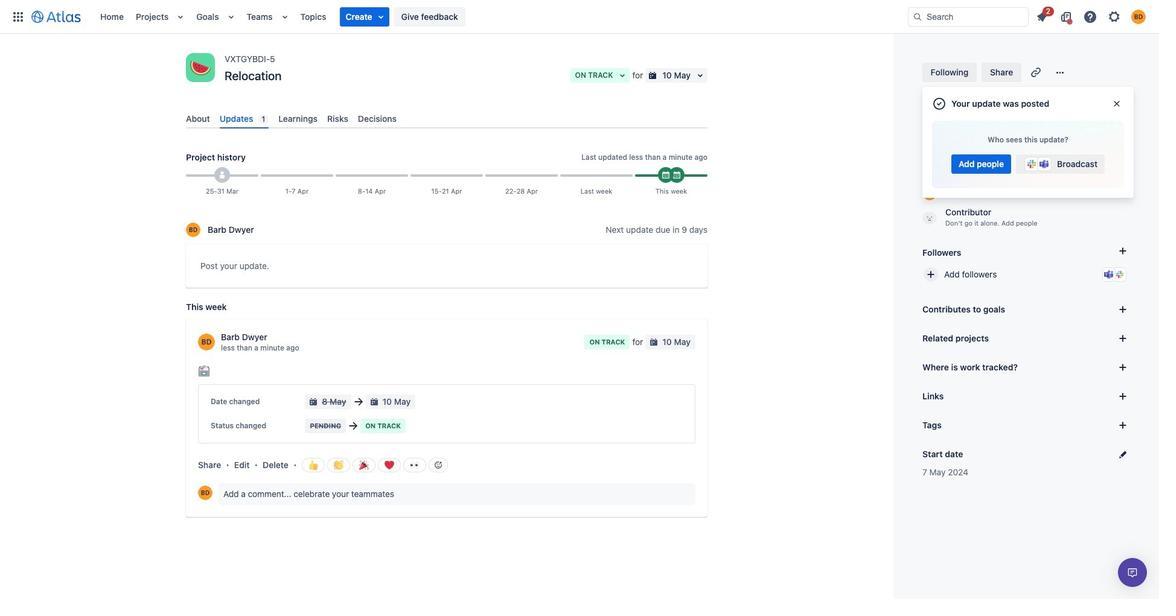 Task type: vqa. For each thing, say whether or not it's contained in the screenshot.
Switch to... icon
yes



Task type: describe. For each thing, give the bounding box(es) containing it.
add a follower image
[[1116, 244, 1130, 258]]

:thumbsup: image
[[308, 461, 318, 471]]

add follower image
[[924, 267, 938, 282]]

Main content area, start typing to enter text. text field
[[200, 259, 693, 278]]

search image
[[913, 12, 923, 21]]

notifications image
[[1035, 9, 1049, 24]]

updated target date image
[[661, 170, 671, 180]]

switch to... image
[[11, 9, 25, 24]]

open intercom messenger image
[[1126, 566, 1140, 580]]

0 horizontal spatial list
[[94, 0, 908, 34]]

1 horizontal spatial list
[[1031, 5, 1152, 26]]

add work tracking links image
[[1116, 360, 1130, 375]]

edit start date image
[[1116, 447, 1130, 462]]

your update was posted image
[[932, 97, 947, 111]]

1 vertical spatial changed to image
[[346, 419, 361, 434]]

account image
[[1132, 9, 1146, 24]]

add link image
[[1116, 389, 1130, 404]]

0 vertical spatial changed to image
[[351, 395, 366, 410]]

start date image
[[672, 170, 682, 180]]

msteams logo showing  channels are connected to this project image
[[1104, 270, 1114, 280]]

add reaction image
[[433, 461, 443, 470]]

:thumbsup: image
[[308, 461, 318, 471]]

help image
[[1083, 9, 1098, 24]]



Task type: locate. For each thing, give the bounding box(es) containing it.
:heart: image
[[384, 461, 394, 471], [384, 461, 394, 471]]

banner
[[0, 0, 1159, 34]]

list item
[[1031, 5, 1054, 26], [340, 7, 389, 26]]

:clap: image
[[334, 461, 343, 471], [334, 461, 343, 471]]

add tag image
[[1116, 418, 1130, 433]]

:card_box: image
[[198, 365, 210, 377]]

tab list
[[181, 109, 713, 129]]

changed to image
[[351, 395, 366, 410], [346, 419, 361, 434]]

add related project image
[[1116, 332, 1130, 346]]

0 horizontal spatial list item
[[340, 7, 389, 26]]

close dialog image
[[1112, 99, 1122, 109]]

None search field
[[908, 7, 1029, 26]]

top element
[[7, 0, 908, 34]]

Search field
[[908, 7, 1029, 26]]

list item inside top element
[[340, 7, 389, 26]]

:tada: image
[[359, 461, 369, 471]]

settings image
[[1107, 9, 1122, 24]]

:eyes: image
[[410, 461, 419, 471], [410, 461, 419, 471]]

slack logo showing nan channels are connected to this project image
[[1115, 270, 1125, 280]]

added new contributor image
[[217, 170, 227, 180]]

:tada: image
[[359, 461, 369, 471]]

list
[[94, 0, 908, 34], [1031, 5, 1152, 26]]

1 horizontal spatial list item
[[1031, 5, 1054, 26]]

add goals image
[[1116, 303, 1130, 317]]



